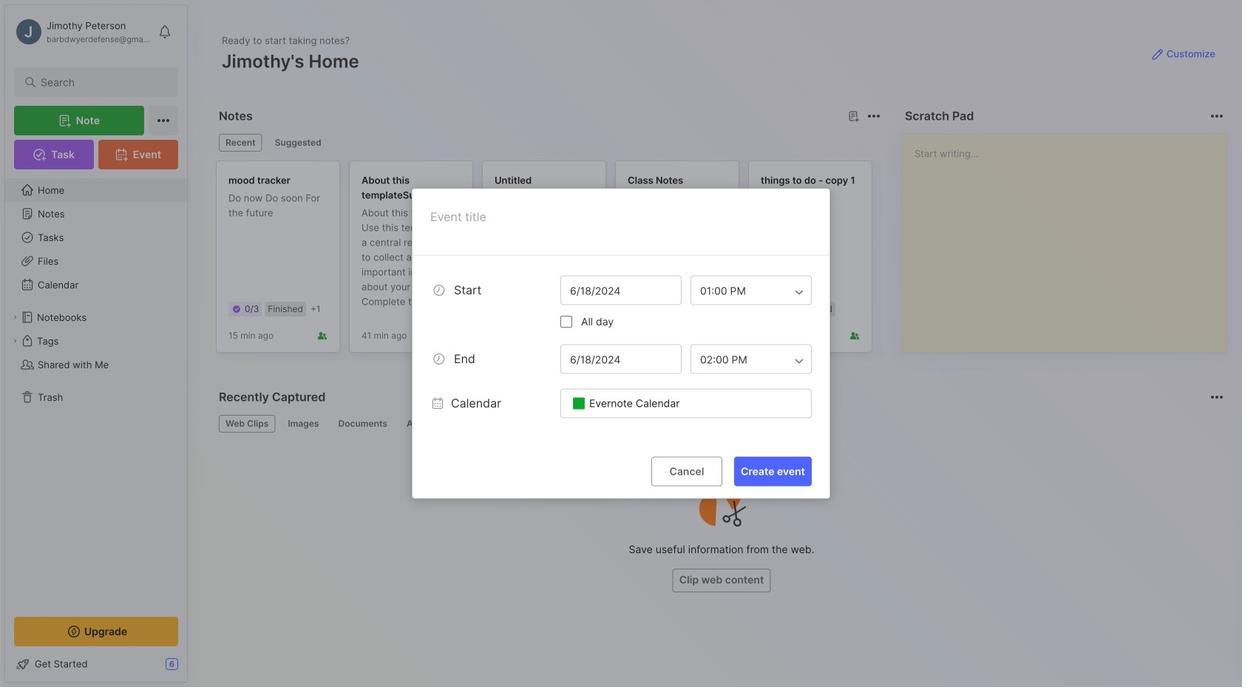 Task type: describe. For each thing, give the bounding box(es) containing it.
2 tab list from the top
[[219, 415, 1222, 433]]

expand tags image
[[10, 336, 19, 345]]

Event title text field
[[429, 207, 805, 252]]

Search text field
[[41, 75, 159, 89]]

expand notebooks image
[[10, 313, 19, 322]]



Task type: locate. For each thing, give the bounding box(es) containing it.
Start writing… text field
[[915, 135, 1226, 340]]

main element
[[0, 0, 192, 687]]

row group
[[216, 160, 1242, 362]]

tab list
[[219, 134, 879, 152], [219, 415, 1222, 433]]

none search field inside main element
[[41, 73, 159, 91]]

1 tab list from the top
[[219, 134, 879, 152]]

None checkbox
[[561, 316, 572, 328]]

0 vertical spatial tab list
[[219, 134, 879, 152]]

1 vertical spatial tab list
[[219, 415, 1222, 433]]

tab
[[219, 134, 262, 152], [268, 134, 328, 152], [219, 415, 275, 433], [281, 415, 326, 433], [332, 415, 394, 433], [400, 415, 439, 433]]

None search field
[[41, 73, 159, 91]]



Task type: vqa. For each thing, say whether or not it's contained in the screenshot.
second tab list from the bottom
yes



